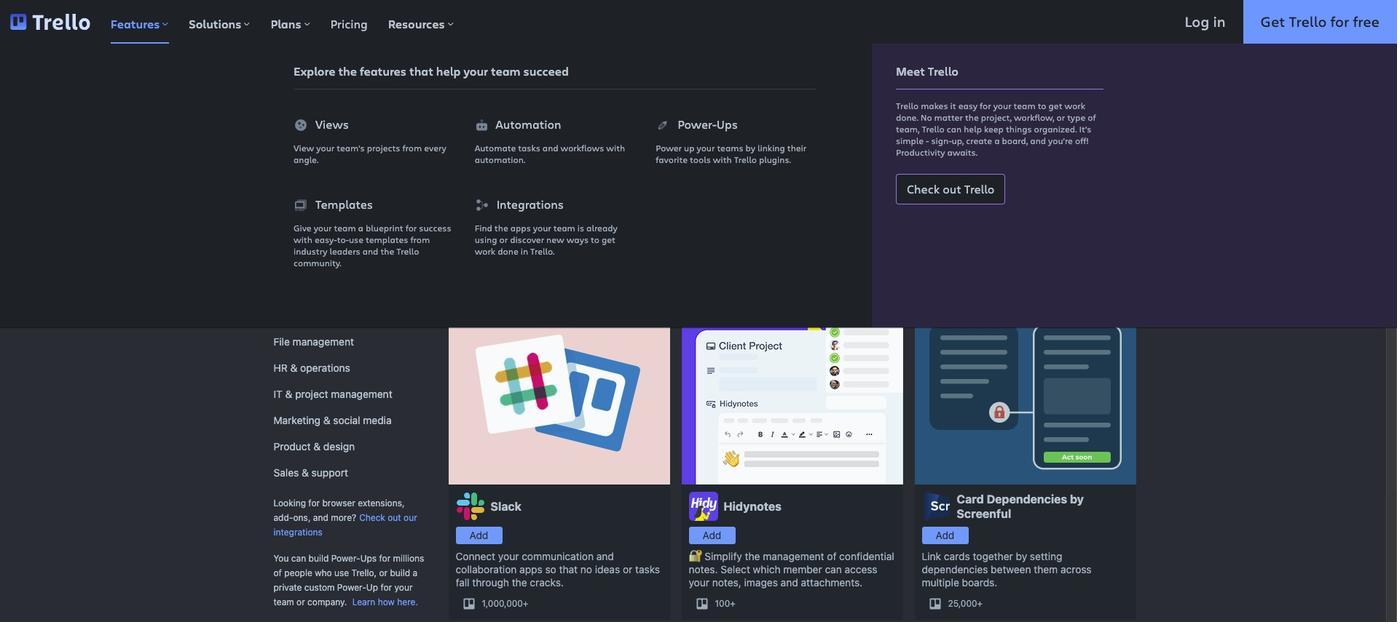 Task type: locate. For each thing, give the bounding box(es) containing it.
0 vertical spatial out
[[943, 181, 961, 197]]

in right log
[[1213, 12, 1226, 31]]

new
[[546, 234, 564, 245]]

with inside calendars, voting, repeating cards and so much more with integrations like jira, slack, google drive, invision - get your trello superpowers now!
[[871, 170, 893, 183]]

work left done
[[475, 245, 496, 257]]

features
[[360, 63, 406, 79]]

tasks right the "automate" in the left of the page
[[518, 142, 540, 154]]

0 horizontal spatial get
[[602, 234, 616, 245]]

1 horizontal spatial get
[[785, 187, 803, 200]]

& left design
[[313, 441, 321, 453]]

your inside 'connect your communication and collaboration apps so that no ideas or tasks fall through the cracks.'
[[498, 551, 519, 563]]

workflows
[[561, 142, 604, 154]]

1 horizontal spatial of
[[827, 551, 837, 563]]

view up made by trello
[[294, 142, 314, 154]]

your up here.
[[394, 583, 413, 594]]

tasks right ideas
[[635, 564, 660, 576]]

a inside trello makes it easy for your team to get work done. no matter the project, workflow, or type of team, trello can help keep things organized. it's simple - sign-up, create a board, and you're off! productivity awaits.
[[994, 135, 1000, 146]]

of right type
[[1088, 111, 1096, 123]]

0 vertical spatial so
[[793, 170, 805, 183]]

product & design link
[[250, 436, 425, 459]]

team's
[[337, 142, 365, 154]]

and inside "looking for browser extensions, add-ons, and more?"
[[313, 513, 328, 524]]

0 vertical spatial help
[[436, 63, 461, 79]]

your down the "much"
[[806, 187, 829, 200]]

1 horizontal spatial check
[[907, 181, 940, 197]]

100
[[715, 599, 730, 610]]

trello left no
[[896, 100, 919, 111]]

1 vertical spatial get
[[785, 187, 803, 200]]

your up through
[[498, 551, 519, 563]]

or inside "find the apps your team is already using or discover new ways to get work done in trello."
[[499, 234, 508, 245]]

explore the features that help your team succeed
[[294, 63, 569, 79]]

1 add button from the left
[[456, 527, 502, 545]]

use right the 'who'
[[334, 568, 349, 579]]

0 vertical spatial ups
[[717, 117, 738, 132]]

angle.
[[294, 154, 319, 165]]

power- up learn on the left bottom
[[337, 583, 366, 594]]

+
[[523, 599, 528, 610], [730, 599, 736, 610], [977, 599, 983, 610]]

management for 🔐
[[763, 551, 824, 563]]

3 add from the left
[[936, 530, 955, 542]]

1 vertical spatial so
[[545, 564, 556, 576]]

featured link
[[250, 101, 425, 124]]

automation up board utilities
[[274, 213, 327, 226]]

1 horizontal spatial help
[[964, 123, 982, 135]]

add button up simplify
[[689, 527, 735, 545]]

2 horizontal spatial add
[[936, 530, 955, 542]]

can inside you can build power-ups for millions of people who use trello, or build a private custom power-up for your team or company.
[[291, 554, 306, 565]]

0 vertical spatial -
[[926, 135, 929, 146]]

+ for slack
[[523, 599, 528, 610]]

resources
[[388, 16, 445, 32]]

1 vertical spatial ups
[[360, 554, 377, 565]]

your inside give your team a blueprint for success with easy-to-use templates from industry leaders and the trello community.
[[314, 222, 332, 234]]

team left the is
[[553, 222, 575, 234]]

0 horizontal spatial build
[[309, 554, 329, 565]]

view all link
[[250, 127, 425, 150]]

get inside "find the apps your team is already using or discover new ways to get work done in trello."
[[602, 234, 616, 245]]

1 horizontal spatial add
[[703, 530, 721, 542]]

0 vertical spatial management
[[293, 336, 354, 348]]

that inside 'connect your communication and collaboration apps so that no ideas or tasks fall through the cracks.'
[[559, 564, 578, 576]]

from right templates
[[410, 234, 430, 245]]

1 horizontal spatial that
[[559, 564, 578, 576]]

done.
[[896, 111, 918, 123]]

for up ons,
[[308, 498, 320, 509]]

automate
[[475, 142, 516, 154]]

0 horizontal spatial can
[[291, 554, 306, 565]]

1 vertical spatial out
[[388, 513, 401, 524]]

log in link
[[1167, 0, 1243, 44]]

2 vertical spatial power-
[[337, 583, 366, 594]]

a right to-
[[358, 222, 363, 234]]

collaboration
[[274, 283, 335, 296], [456, 564, 517, 576]]

0 horizontal spatial integrations
[[274, 527, 323, 538]]

hr & operations link
[[250, 357, 425, 380]]

1 vertical spatial to
[[591, 234, 599, 245]]

management for it
[[331, 388, 392, 401]]

industry
[[294, 245, 327, 257]]

check down productivity
[[907, 181, 940, 197]]

integrations down ons,
[[274, 527, 323, 538]]

so up cracks.
[[545, 564, 556, 576]]

0 horizontal spatial out
[[388, 513, 401, 524]]

& right hr
[[290, 362, 297, 374]]

1 vertical spatial build
[[390, 568, 410, 579]]

resources button
[[378, 0, 464, 44]]

management up the operations
[[293, 336, 354, 348]]

2 horizontal spatial +
[[977, 599, 983, 610]]

dependencies
[[987, 493, 1067, 506]]

the right 'find'
[[495, 222, 508, 234]]

blueprint
[[366, 222, 403, 234]]

for inside "looking for browser extensions, add-ons, and more?"
[[308, 498, 320, 509]]

1 horizontal spatial -
[[926, 135, 929, 146]]

and right leaders at the top left
[[363, 245, 378, 257]]

trello down "team's"
[[320, 158, 348, 170]]

0 horizontal spatial -
[[777, 187, 782, 200]]

invision
[[733, 187, 774, 200]]

cracks.
[[530, 577, 564, 589]]

0 horizontal spatial check
[[359, 513, 385, 524]]

your right up
[[697, 142, 715, 154]]

0 vertical spatial to
[[1038, 100, 1046, 111]]

add up simplify
[[703, 530, 721, 542]]

ups inside you can build power-ups for millions of people who use trello, or build a private custom power-up for your team or company.
[[360, 554, 377, 565]]

integrations icon image
[[476, 200, 488, 211]]

0 horizontal spatial to
[[591, 234, 599, 245]]

check for check out trello
[[907, 181, 940, 197]]

that down communication
[[559, 564, 578, 576]]

up,
[[952, 135, 964, 146]]

2 horizontal spatial can
[[947, 123, 962, 135]]

your up utilities on the top left
[[314, 222, 332, 234]]

plans
[[271, 16, 301, 32]]

1 horizontal spatial tasks
[[635, 564, 660, 576]]

use inside you can build power-ups for millions of people who use trello, or build a private custom power-up for your team or company.
[[334, 568, 349, 579]]

management inside 🔐 simplify the management of confidential notes. select which member can access your notes, images and attachments.
[[763, 551, 824, 563]]

power- up trello, at the left
[[331, 554, 360, 565]]

and up ideas
[[596, 551, 614, 563]]

3 add button from the left
[[922, 527, 968, 545]]

featured
[[275, 106, 320, 118]]

between
[[991, 564, 1031, 576]]

ups inside features element
[[717, 117, 738, 132]]

1 horizontal spatial integrations
[[896, 170, 959, 183]]

of inside 🔐 simplify the management of confidential notes. select which member can access your notes, images and attachments.
[[827, 551, 837, 563]]

add button up the cards
[[922, 527, 968, 545]]

made by trello link
[[250, 153, 425, 176]]

use
[[349, 234, 364, 245], [334, 568, 349, 579]]

1 vertical spatial help
[[964, 123, 982, 135]]

1 horizontal spatial automation
[[496, 117, 561, 132]]

1 horizontal spatial add link
[[689, 527, 735, 545]]

who
[[315, 568, 332, 579]]

get down the "plugins."
[[785, 187, 803, 200]]

automation link
[[250, 208, 425, 232]]

multiple
[[922, 577, 959, 589]]

0 vertical spatial tasks
[[518, 142, 540, 154]]

add link
[[456, 527, 502, 545], [689, 527, 735, 545], [922, 527, 968, 545]]

learn how here. link
[[352, 597, 418, 608]]

& left the social
[[323, 414, 330, 427]]

by inside power up your teams by linking their favorite tools with trello plugins.
[[746, 142, 755, 154]]

view for view all
[[275, 132, 300, 144]]

out
[[943, 181, 961, 197], [388, 513, 401, 524]]

add link up connect
[[456, 527, 502, 545]]

the inside "find the apps your team is already using or discover new ways to get work done in trello."
[[495, 222, 508, 234]]

0 vertical spatial check
[[907, 181, 940, 197]]

0 horizontal spatial collaboration
[[274, 283, 335, 296]]

ups up teams
[[717, 117, 738, 132]]

check inside check out our integrations
[[359, 513, 385, 524]]

integrations
[[896, 170, 959, 183], [274, 527, 323, 538]]

to inside trello makes it easy for your team to get work done. no matter the project, workflow, or type of team, trello can help keep things organized. it's simple - sign-up, create a board, and you're off! productivity awaits.
[[1038, 100, 1046, 111]]

2 horizontal spatial get
[[1049, 100, 1062, 111]]

help down resources dropdown button
[[436, 63, 461, 79]]

can up people at the left bottom
[[291, 554, 306, 565]]

2 horizontal spatial add link
[[922, 527, 968, 545]]

view inside view your team's projects from every angle.
[[294, 142, 314, 154]]

& inside the communication & collaboration
[[350, 266, 357, 278]]

views
[[315, 117, 349, 132]]

add up the cards
[[936, 530, 955, 542]]

made
[[275, 158, 303, 170]]

log
[[1185, 12, 1210, 31]]

trello image
[[10, 14, 90, 30], [10, 14, 90, 30]]

notes,
[[712, 577, 741, 589]]

using
[[475, 234, 497, 245]]

0 vertical spatial get
[[1049, 100, 1062, 111]]

out for trello
[[943, 181, 961, 197]]

2 add button from the left
[[689, 527, 735, 545]]

by inside link cards together by setting dependencies between them across multiple boards.
[[1016, 551, 1027, 563]]

1 vertical spatial work
[[475, 245, 496, 257]]

0 horizontal spatial a
[[358, 222, 363, 234]]

+ down notes,
[[730, 599, 736, 610]]

1 add from the left
[[470, 530, 488, 542]]

team up things
[[1014, 100, 1036, 111]]

use down automation link
[[349, 234, 364, 245]]

that right features on the left top
[[409, 63, 433, 79]]

can up attachments.
[[825, 564, 842, 576]]

can
[[947, 123, 962, 135], [291, 554, 306, 565], [825, 564, 842, 576]]

the inside 'connect your communication and collaboration apps so that no ideas or tasks fall through the cracks.'
[[512, 577, 527, 589]]

the right it
[[965, 111, 979, 123]]

and right ons,
[[313, 513, 328, 524]]

add for card dependencies by screenful
[[936, 530, 955, 542]]

more?
[[331, 513, 356, 524]]

100 +
[[715, 599, 736, 610]]

1 vertical spatial of
[[827, 551, 837, 563]]

and inside give your team a blueprint for success with easy-to-use templates from industry leaders and the trello community.
[[363, 245, 378, 257]]

ups up trello, at the left
[[360, 554, 377, 565]]

& for marketing
[[323, 414, 330, 427]]

in inside "find the apps your team is already using or discover new ways to get work done in trello."
[[521, 245, 528, 257]]

team down private
[[274, 597, 294, 608]]

0 vertical spatial a
[[994, 135, 1000, 146]]

1 horizontal spatial can
[[825, 564, 842, 576]]

or inside trello makes it easy for your team to get work done. no matter the project, workflow, or type of team, trello can help keep things organized. it's simple - sign-up, create a board, and you're off! productivity awaits.
[[1057, 111, 1065, 123]]

automation up automate tasks and workflows with automation.
[[496, 117, 561, 132]]

in right done
[[521, 245, 528, 257]]

1 vertical spatial tasks
[[635, 564, 660, 576]]

add
[[470, 530, 488, 542], [703, 530, 721, 542], [936, 530, 955, 542]]

images
[[744, 577, 778, 589]]

product
[[274, 441, 311, 453]]

view your team's projects from every angle.
[[294, 142, 446, 165]]

so left the "much"
[[793, 170, 805, 183]]

2 vertical spatial management
[[763, 551, 824, 563]]

design
[[323, 441, 355, 453]]

or right trello, at the left
[[379, 568, 388, 579]]

1 horizontal spatial work
[[1065, 100, 1086, 111]]

by inside card dependencies by screenful
[[1070, 493, 1084, 506]]

0 vertical spatial apps
[[510, 222, 531, 234]]

+ for card dependencies by screenful
[[977, 599, 983, 610]]

+ down boards.
[[977, 599, 983, 610]]

0 vertical spatial use
[[349, 234, 364, 245]]

0 horizontal spatial of
[[274, 568, 282, 579]]

power- inside features element
[[678, 117, 717, 132]]

for inside give your team a blueprint for success with easy-to-use templates from industry leaders and the trello community.
[[406, 222, 417, 234]]

0 vertical spatial in
[[1213, 12, 1226, 31]]

apps up cracks.
[[519, 564, 542, 576]]

1 horizontal spatial add button
[[689, 527, 735, 545]]

1 vertical spatial check
[[359, 513, 385, 524]]

use inside give your team a blueprint for success with easy-to-use templates from industry leaders and the trello community.
[[349, 234, 364, 245]]

add link up the cards
[[922, 527, 968, 545]]

1 vertical spatial collaboration
[[456, 564, 517, 576]]

1 vertical spatial in
[[521, 245, 528, 257]]

add button for hidynotes
[[689, 527, 735, 545]]

out inside check out our integrations
[[388, 513, 401, 524]]

trello.
[[530, 245, 555, 257]]

and left workflows
[[543, 142, 558, 154]]

1 vertical spatial apps
[[519, 564, 542, 576]]

meet
[[896, 63, 925, 79]]

1 vertical spatial use
[[334, 568, 349, 579]]

learn
[[352, 597, 375, 608]]

off!
[[1075, 135, 1089, 146]]

board utilities
[[274, 240, 338, 252]]

add link up simplify
[[689, 527, 735, 545]]

0 horizontal spatial in
[[521, 245, 528, 257]]

0 horizontal spatial so
[[545, 564, 556, 576]]

use for who
[[334, 568, 349, 579]]

1 horizontal spatial in
[[1213, 12, 1226, 31]]

0 vertical spatial automation
[[496, 117, 561, 132]]

1 vertical spatial automation
[[274, 213, 327, 226]]

the
[[338, 63, 357, 79], [965, 111, 979, 123], [495, 222, 508, 234], [381, 245, 394, 257], [745, 551, 760, 563], [512, 577, 527, 589]]

so inside calendars, voting, repeating cards and so much more with integrations like jira, slack, google drive, invision - get your trello superpowers now!
[[793, 170, 805, 183]]

here.
[[397, 597, 418, 608]]

your down notes.
[[689, 577, 710, 589]]

1 + from the left
[[523, 599, 528, 610]]

or right using
[[499, 234, 508, 245]]

0 vertical spatial that
[[409, 63, 433, 79]]

for right easy on the top of page
[[980, 100, 991, 111]]

with inside power up your teams by linking their favorite tools with trello plugins.
[[713, 154, 732, 165]]

work inside "find the apps your team is already using or discover new ways to get work done in trello."
[[475, 245, 496, 257]]

help left keep
[[964, 123, 982, 135]]

trello makes it easy for your team to get work done. no matter the project, workflow, or type of team, trello can help keep things organized. it's simple - sign-up, create a board, and you're off! productivity awaits.
[[896, 100, 1096, 158]]

0 horizontal spatial tasks
[[518, 142, 540, 154]]

3 + from the left
[[977, 599, 983, 610]]

of up attachments.
[[827, 551, 837, 563]]

your inside calendars, voting, repeating cards and so much more with integrations like jira, slack, google drive, invision - get your trello superpowers now!
[[806, 187, 829, 200]]

apps
[[510, 222, 531, 234], [519, 564, 542, 576]]

a right create
[[994, 135, 1000, 146]]

templates
[[366, 234, 408, 245]]

0 vertical spatial work
[[1065, 100, 1086, 111]]

& for communication
[[350, 266, 357, 278]]

out for our
[[388, 513, 401, 524]]

add button up connect
[[456, 527, 502, 545]]

0 horizontal spatial add link
[[456, 527, 502, 545]]

trello inside "check out trello" link
[[964, 181, 995, 197]]

trello up cards at the top right of page
[[734, 154, 757, 165]]

trello right get
[[1289, 12, 1327, 31]]

+ down 'connect your communication and collaboration apps so that no ideas or tasks fall through the cracks.'
[[523, 599, 528, 610]]

in
[[1213, 12, 1226, 31], [521, 245, 528, 257]]

1 vertical spatial -
[[777, 187, 782, 200]]

get trello for free
[[1261, 12, 1380, 31]]

1 horizontal spatial collaboration
[[456, 564, 517, 576]]

workflow,
[[1014, 111, 1054, 123]]

0 horizontal spatial add
[[470, 530, 488, 542]]

can down it
[[947, 123, 962, 135]]

0 horizontal spatial ups
[[360, 554, 377, 565]]

0 horizontal spatial add button
[[456, 527, 502, 545]]

browser
[[322, 498, 355, 509]]

more
[[841, 170, 868, 183]]

1 horizontal spatial a
[[413, 568, 418, 579]]

2 vertical spatial get
[[602, 234, 616, 245]]

private
[[274, 583, 302, 594]]

0 vertical spatial power-
[[678, 117, 717, 132]]

25,000
[[948, 599, 977, 610]]

help
[[436, 63, 461, 79], [964, 123, 982, 135]]

linking
[[758, 142, 785, 154]]

of inside you can build power-ups for millions of people who use trello, or build a private custom power-up for your team or company.
[[274, 568, 282, 579]]

0 horizontal spatial work
[[475, 245, 496, 257]]

apps inside 'connect your communication and collaboration apps so that no ideas or tasks fall through the cracks.'
[[519, 564, 542, 576]]

3 add link from the left
[[922, 527, 968, 545]]

the up 1,000,000 +
[[512, 577, 527, 589]]

by
[[746, 142, 755, 154], [305, 158, 317, 170], [1070, 493, 1084, 506], [1016, 551, 1027, 563]]

with inside automate tasks and workflows with automation.
[[606, 142, 625, 154]]

1 horizontal spatial to
[[1038, 100, 1046, 111]]

automation.
[[475, 154, 525, 165]]

type
[[1067, 111, 1086, 123]]

features element
[[283, 106, 827, 279]]

- left sign-
[[926, 135, 929, 146]]

power- up up
[[678, 117, 717, 132]]

for inside trello makes it easy for your team to get work done. no matter the project, workflow, or type of team, trello can help keep things organized. it's simple - sign-up, create a board, and you're off! productivity awaits.
[[980, 100, 991, 111]]

your inside view your team's projects from every angle.
[[316, 142, 334, 154]]

connect your communication and collaboration apps so that no ideas or tasks fall through the cracks.
[[456, 551, 660, 589]]

0 horizontal spatial +
[[523, 599, 528, 610]]

1 add link from the left
[[456, 527, 502, 545]]

from left 'every'
[[402, 142, 422, 154]]

so
[[793, 170, 805, 183], [545, 564, 556, 576]]

and left you're
[[1030, 135, 1046, 146]]

repeating
[[679, 170, 733, 183]]

the inside give your team a blueprint for success with easy-to-use templates from industry leaders and the trello community.
[[381, 245, 394, 257]]

build up the 'who'
[[309, 554, 329, 565]]

to up organized.
[[1038, 100, 1046, 111]]

trello,
[[351, 568, 377, 579]]

from inside view your team's projects from every angle.
[[402, 142, 422, 154]]

link
[[922, 551, 941, 563]]

easy
[[958, 100, 978, 111]]

2 horizontal spatial of
[[1088, 111, 1096, 123]]

1 horizontal spatial out
[[943, 181, 961, 197]]

0 vertical spatial integrations
[[896, 170, 959, 183]]

integrations
[[497, 197, 564, 212]]

add link for card dependencies by screenful
[[922, 527, 968, 545]]

to inside "find the apps your team is already using or discover new ways to get work done in trello."
[[591, 234, 599, 245]]

tasks inside 'connect your communication and collaboration apps so that no ideas or tasks fall through the cracks.'
[[635, 564, 660, 576]]

1 vertical spatial management
[[331, 388, 392, 401]]

- inside trello makes it easy for your team to get work done. no matter the project, workflow, or type of team, trello can help keep things organized. it's simple - sign-up, create a board, and you're off! productivity awaits.
[[926, 135, 929, 146]]

team
[[491, 63, 521, 79], [1014, 100, 1036, 111], [334, 222, 356, 234], [553, 222, 575, 234], [274, 597, 294, 608]]

2 vertical spatial of
[[274, 568, 282, 579]]

- right the invision
[[777, 187, 782, 200]]

add button for slack
[[456, 527, 502, 545]]

analytics & reporting
[[274, 187, 372, 200]]

view left all
[[275, 132, 300, 144]]

1 vertical spatial integrations
[[274, 527, 323, 538]]

& right the 'analytics'
[[319, 187, 326, 200]]

team up board utilities link
[[334, 222, 356, 234]]

trello right the now!
[[964, 181, 995, 197]]

get right the is
[[602, 234, 616, 245]]

every
[[424, 142, 446, 154]]

by right teams
[[746, 142, 755, 154]]

0 vertical spatial from
[[402, 142, 422, 154]]

across
[[1061, 564, 1092, 576]]

to right ways
[[591, 234, 599, 245]]

0 vertical spatial of
[[1088, 111, 1096, 123]]

the up which
[[745, 551, 760, 563]]

teams
[[717, 142, 743, 154]]

2 + from the left
[[730, 599, 736, 610]]

meet trello
[[896, 63, 959, 79]]

your up keep
[[993, 100, 1012, 111]]

1 horizontal spatial +
[[730, 599, 736, 610]]

collaboration down the communication
[[274, 283, 335, 296]]

2 add link from the left
[[689, 527, 735, 545]]

trello right meet
[[928, 63, 959, 79]]

25,000 +
[[948, 599, 983, 610]]

& for sales
[[302, 467, 309, 479]]

out left like
[[943, 181, 961, 197]]

1 vertical spatial from
[[410, 234, 430, 245]]

for left success
[[406, 222, 417, 234]]

& right "it"
[[285, 388, 292, 401]]

calendars, voting, repeating cards and so much more with integrations like jira, slack, google drive, invision - get your trello superpowers now!
[[580, 170, 1005, 200]]

slack,
[[624, 187, 655, 200]]

2 horizontal spatial a
[[994, 135, 1000, 146]]

add up connect
[[470, 530, 488, 542]]

2 add from the left
[[703, 530, 721, 542]]

help inside trello makes it easy for your team to get work done. no matter the project, workflow, or type of team, trello can help keep things organized. it's simple - sign-up, create a board, and you're off! productivity awaits.
[[964, 123, 982, 135]]

the right explore
[[338, 63, 357, 79]]

2 horizontal spatial add button
[[922, 527, 968, 545]]

1 horizontal spatial so
[[793, 170, 805, 183]]

board
[[274, 240, 301, 252]]

&
[[319, 187, 326, 200], [350, 266, 357, 278], [290, 362, 297, 374], [285, 388, 292, 401], [323, 414, 330, 427], [313, 441, 321, 453], [302, 467, 309, 479]]



Task type: describe. For each thing, give the bounding box(es) containing it.
reporting
[[329, 187, 372, 200]]

your left succeed
[[464, 63, 488, 79]]

team left succeed
[[491, 63, 521, 79]]

+ for hidynotes
[[730, 599, 736, 610]]

sales & support
[[274, 467, 348, 479]]

the inside trello makes it easy for your team to get work done. no matter the project, workflow, or type of team, trello can help keep things organized. it's simple - sign-up, create a board, and you're off! productivity awaits.
[[965, 111, 979, 123]]

🔐 simplify the management of confidential notes. select which member can access your notes, images and attachments.
[[689, 551, 894, 589]]

a inside give your team a blueprint for success with easy-to-use templates from industry leaders and the trello community.
[[358, 222, 363, 234]]

pricing link
[[320, 0, 378, 44]]

trello inside give your team a blueprint for success with easy-to-use templates from industry leaders and the trello community.
[[396, 245, 419, 257]]

automation inside features element
[[496, 117, 561, 132]]

0 horizontal spatial automation
[[274, 213, 327, 226]]

and inside calendars, voting, repeating cards and so much more with integrations like jira, slack, google drive, invision - get your trello superpowers now!
[[770, 170, 790, 183]]

& for product
[[313, 441, 321, 453]]

no
[[921, 111, 932, 123]]

& for hr
[[290, 362, 297, 374]]

and inside 'connect your communication and collaboration apps so that no ideas or tasks fall through the cracks.'
[[596, 551, 614, 563]]

awaits.
[[947, 146, 978, 158]]

ways
[[567, 234, 589, 245]]

get inside trello makes it easy for your team to get work done. no matter the project, workflow, or type of team, trello can help keep things organized. it's simple - sign-up, create a board, and you're off! productivity awaits.
[[1049, 100, 1062, 111]]

by right "made"
[[305, 158, 317, 170]]

plans button
[[260, 0, 320, 44]]

1 horizontal spatial build
[[390, 568, 410, 579]]

communication & collaboration link
[[250, 261, 425, 302]]

sign-
[[931, 135, 952, 146]]

and inside automate tasks and workflows with automation.
[[543, 142, 558, 154]]

file management link
[[250, 331, 425, 354]]

get inside calendars, voting, repeating cards and so much more with integrations like jira, slack, google drive, invision - get your trello superpowers now!
[[785, 187, 803, 200]]

cards
[[736, 170, 767, 183]]

sales
[[274, 467, 299, 479]]

0 horizontal spatial that
[[409, 63, 433, 79]]

with inside give your team a blueprint for success with easy-to-use templates from industry leaders and the trello community.
[[294, 234, 312, 245]]

project
[[295, 388, 328, 401]]

communication & collaboration
[[274, 266, 357, 296]]

success
[[419, 222, 451, 234]]

check out our integrations
[[274, 513, 417, 538]]

for left millions
[[379, 554, 391, 565]]

much
[[808, 170, 838, 183]]

so inside 'connect your communication and collaboration apps so that no ideas or tasks fall through the cracks.'
[[545, 564, 556, 576]]

- inside calendars, voting, repeating cards and so much more with integrations like jira, slack, google drive, invision - get your trello superpowers now!
[[777, 187, 782, 200]]

media
[[363, 414, 392, 427]]

in inside log in link
[[1213, 12, 1226, 31]]

work inside trello makes it easy for your team to get work done. no matter the project, workflow, or type of team, trello can help keep things organized. it's simple - sign-up, create a board, and you're off! productivity awaits.
[[1065, 100, 1086, 111]]

trello down makes
[[922, 123, 945, 135]]

analytics
[[274, 187, 316, 200]]

a inside you can build power-ups for millions of people who use trello, or build a private custom power-up for your team or company.
[[413, 568, 418, 579]]

confidential
[[839, 551, 894, 563]]

company.
[[307, 597, 347, 608]]

free
[[1353, 12, 1380, 31]]

is
[[577, 222, 584, 234]]

view for view your team's projects from every angle.
[[294, 142, 314, 154]]

hidynotes
[[724, 500, 782, 514]]

marketing
[[274, 414, 320, 427]]

integrations inside check out our integrations
[[274, 527, 323, 538]]

marketing & social media link
[[250, 409, 425, 433]]

or inside 'connect your communication and collaboration apps so that no ideas or tasks fall through the cracks.'
[[623, 564, 632, 576]]

collaboration inside the communication & collaboration
[[274, 283, 335, 296]]

view all
[[275, 132, 314, 144]]

trello inside "get trello for free" link
[[1289, 12, 1327, 31]]

setting
[[1030, 551, 1062, 563]]

project,
[[981, 111, 1012, 123]]

ons,
[[293, 513, 311, 524]]

tools
[[690, 154, 711, 165]]

collaboration inside 'connect your communication and collaboration apps so that no ideas or tasks fall through the cracks.'
[[456, 564, 517, 576]]

of inside trello makes it easy for your team to get work done. no matter the project, workflow, or type of team, trello can help keep things organized. it's simple - sign-up, create a board, and you're off! productivity awaits.
[[1088, 111, 1096, 123]]

communication
[[274, 266, 347, 278]]

1 vertical spatial power-
[[331, 554, 360, 565]]

add for slack
[[470, 530, 488, 542]]

looking
[[274, 498, 306, 509]]

notes.
[[689, 564, 718, 576]]

trello inside power up your teams by linking their favorite tools with trello plugins.
[[734, 154, 757, 165]]

team,
[[896, 123, 920, 135]]

log in
[[1185, 12, 1226, 31]]

team inside give your team a blueprint for success with easy-to-use templates from industry leaders and the trello community.
[[334, 222, 356, 234]]

favorite
[[656, 154, 688, 165]]

0 horizontal spatial help
[[436, 63, 461, 79]]

0 vertical spatial build
[[309, 554, 329, 565]]

solutions
[[189, 16, 241, 32]]

trello inside calendars, voting, repeating cards and so much more with integrations like jira, slack, google drive, invision - get your trello superpowers now!
[[832, 187, 861, 200]]

features
[[110, 16, 160, 32]]

for right the up
[[381, 583, 392, 594]]

or down private
[[297, 597, 305, 608]]

card dependencies by screenful
[[957, 493, 1084, 521]]

utilities
[[304, 240, 338, 252]]

add link for slack
[[456, 527, 502, 545]]

it
[[274, 388, 283, 401]]

explore
[[294, 63, 335, 79]]

check out trello link
[[896, 174, 1006, 205]]

organized.
[[1034, 123, 1077, 135]]

hr
[[274, 362, 288, 374]]

social
[[333, 414, 360, 427]]

team inside trello makes it easy for your team to get work done. no matter the project, workflow, or type of team, trello can help keep things organized. it's simple - sign-up, create a board, and you're off! productivity awaits.
[[1014, 100, 1036, 111]]

use for to-
[[349, 234, 364, 245]]

up
[[684, 142, 695, 154]]

simple
[[896, 135, 924, 146]]

add-
[[274, 513, 293, 524]]

file management
[[274, 336, 354, 348]]

analytics & reporting link
[[250, 182, 425, 205]]

power
[[656, 142, 682, 154]]

add link for hidynotes
[[689, 527, 735, 545]]

integrations inside calendars, voting, repeating cards and so much more with integrations like jira, slack, google drive, invision - get your trello superpowers now!
[[896, 170, 959, 183]]

add for hidynotes
[[703, 530, 721, 542]]

people
[[284, 568, 312, 579]]

apps inside "find the apps your team is already using or discover new ways to get work done in trello."
[[510, 222, 531, 234]]

trello inside made by trello link
[[320, 158, 348, 170]]

team inside "find the apps your team is already using or discover new ways to get work done in trello."
[[553, 222, 575, 234]]

calendars,
[[580, 170, 636, 183]]

makes
[[921, 100, 948, 111]]

communication
[[522, 551, 594, 563]]

pricing
[[330, 16, 368, 31]]

connect
[[456, 551, 495, 563]]

for left free
[[1330, 12, 1349, 31]]

and inside 🔐 simplify the management of confidential notes. select which member can access your notes, images and attachments.
[[781, 577, 798, 589]]

your inside power up your teams by linking their favorite tools with trello plugins.
[[697, 142, 715, 154]]

already
[[586, 222, 618, 234]]

board utilities link
[[250, 235, 425, 258]]

your inside trello makes it easy for your team to get work done. no matter the project, workflow, or type of team, trello can help keep things organized. it's simple - sign-up, create a board, and you're off! productivity awaits.
[[993, 100, 1012, 111]]

find
[[475, 222, 492, 234]]

get
[[1261, 12, 1285, 31]]

tasks inside automate tasks and workflows with automation.
[[518, 142, 540, 154]]

easy-
[[315, 234, 337, 245]]

from inside give your team a blueprint for success with easy-to-use templates from industry leaders and the trello community.
[[410, 234, 430, 245]]

power up your teams by linking their favorite tools with trello plugins.
[[656, 142, 807, 165]]

board,
[[1002, 135, 1028, 146]]

hr & operations
[[274, 362, 350, 374]]

google
[[659, 187, 696, 200]]

your inside "find the apps your team is already using or discover new ways to get work done in trello."
[[533, 222, 551, 234]]

& for analytics
[[319, 187, 326, 200]]

your inside you can build power-ups for millions of people who use trello, or build a private custom power-up for your team or company.
[[394, 583, 413, 594]]

the inside 🔐 simplify the management of confidential notes. select which member can access your notes, images and attachments.
[[745, 551, 760, 563]]

marketing & social media
[[274, 414, 392, 427]]

cards
[[944, 551, 970, 563]]

can inside 🔐 simplify the management of confidential notes. select which member can access your notes, images and attachments.
[[825, 564, 842, 576]]

& for it
[[285, 388, 292, 401]]

solutions button
[[179, 0, 260, 44]]

all
[[302, 132, 314, 144]]

card
[[957, 493, 984, 506]]

productivity
[[896, 146, 945, 158]]

team inside you can build power-ups for millions of people who use trello, or build a private custom power-up for your team or company.
[[274, 597, 294, 608]]

add button for card dependencies by screenful
[[922, 527, 968, 545]]

check for check out our integrations
[[359, 513, 385, 524]]

and inside trello makes it easy for your team to get work done. no matter the project, workflow, or type of team, trello can help keep things organized. it's simple - sign-up, create a board, and you're off! productivity awaits.
[[1030, 135, 1046, 146]]

select
[[721, 564, 750, 576]]

can inside trello makes it easy for your team to get work done. no matter the project, workflow, or type of team, trello can help keep things organized. it's simple - sign-up, create a board, and you're off! productivity awaits.
[[947, 123, 962, 135]]

your inside 🔐 simplify the management of confidential notes. select which member can access your notes, images and attachments.
[[689, 577, 710, 589]]



Task type: vqa. For each thing, say whether or not it's contained in the screenshot.
team in the Find The Apps Your Team Is Already Using Or Discover New Ways To Get Work Done In Trello.
yes



